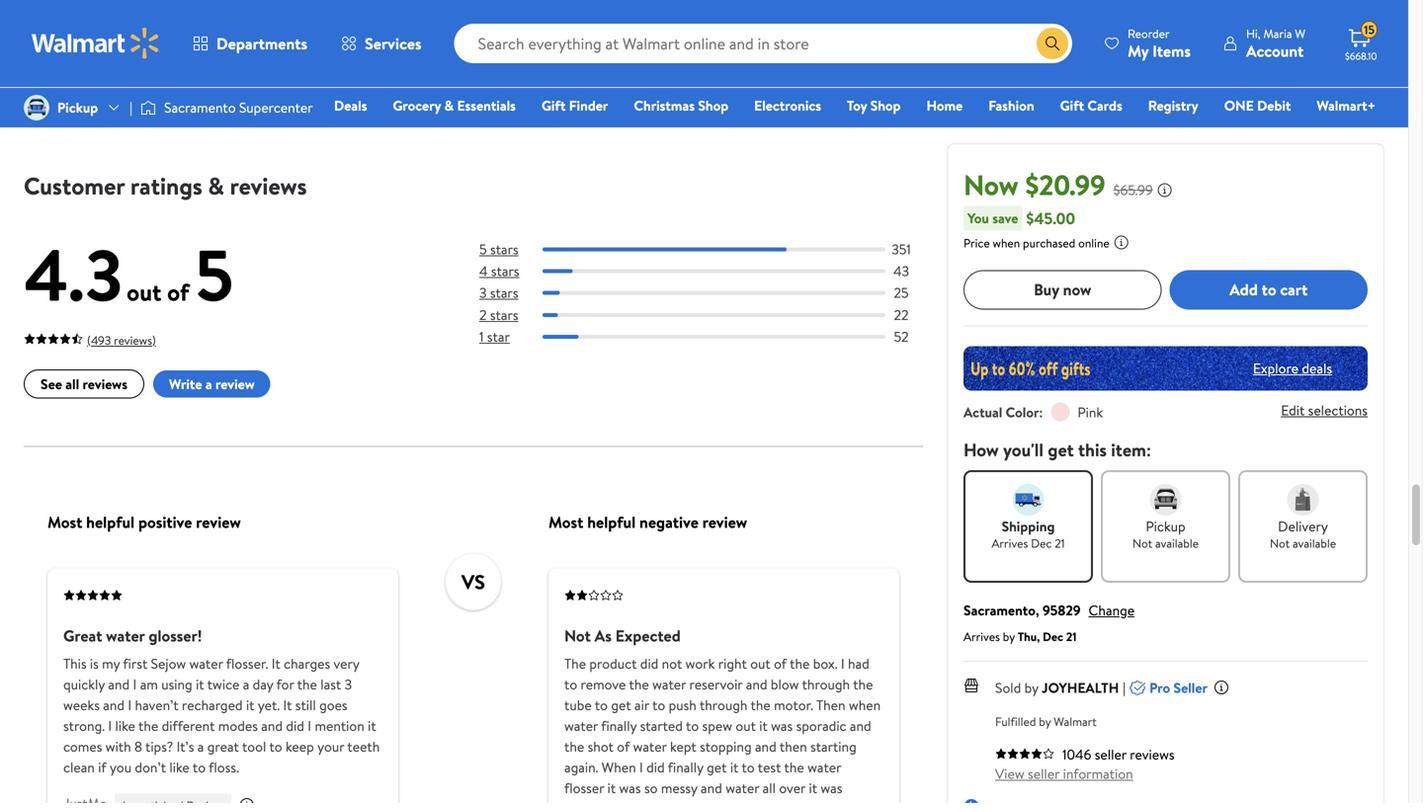 Task type: vqa. For each thing, say whether or not it's contained in the screenshot.
White/Espresso
no



Task type: locate. For each thing, give the bounding box(es) containing it.
fashion link
[[980, 95, 1043, 116]]

2 portable from the left
[[477, 24, 536, 46]]

of inside 4.3 out of 5
[[167, 276, 189, 309]]

tank,travel
[[371, 111, 445, 133]]

dental inside sejoy water flosser cordless portable dental oral irrigator water pick teeth cleaner,3 modes diy and ipx7 waterproof,170ml telescopic water tank,travel & home water flossers,white
[[315, 24, 360, 46]]

2 horizontal spatial portable
[[702, 24, 760, 46]]

reviews
[[230, 170, 307, 203], [83, 375, 128, 394], [1130, 745, 1175, 764]]

0 horizontal spatial teeth,
[[477, 46, 519, 68]]

flosser, inside water flosser, ypingk portable water flosser for teeth, cordless dental oral irrigator professional for braces 3 mode, ipx7 waterproof rechargeable teeth cleaner 2 tips
[[747, 3, 799, 24]]

the up air
[[629, 676, 649, 695]]

diy
[[371, 68, 395, 90]]

review for most helpful positive review
[[196, 512, 241, 534]]

i left haven't
[[128, 696, 132, 716]]

up to sixty percent off deals. shop now. image
[[964, 346, 1368, 391]]

2 mode, from the left
[[764, 90, 807, 111]]

0 vertical spatial it
[[272, 655, 280, 674]]

professional inside sejoy cordless water flosser dental teeth cleaner, professional 270ml tank usb rechargeable dental oral irrigator for home and travel, 5 modes 5 jet tips, ipx7 waterproof, easy-to- clean,white
[[28, 46, 111, 68]]

ipx7
[[253, 90, 283, 111], [586, 90, 617, 111], [811, 90, 841, 111], [28, 133, 58, 155]]

sacramento,
[[964, 601, 1039, 620]]

1 helpful from the left
[[86, 512, 135, 534]]

0 horizontal spatial finally
[[601, 717, 637, 736]]

1 cleaner from the left
[[519, 133, 573, 155]]

0 vertical spatial |
[[130, 98, 133, 117]]

joyhealth
[[1042, 678, 1119, 698]]

the up blow
[[790, 655, 810, 674]]

gift left cards
[[1060, 96, 1084, 115]]

flosser, for water flosser, ypingk portable water flosser for teeth, cordless dental oral irrigator professional for braces 3 mode, ipx7 waterproof rechargeable teeth cleaner 2 tips for home and travel
[[522, 3, 574, 24]]

finally up shot
[[601, 717, 637, 736]]

270ml
[[114, 46, 161, 68]]

2 horizontal spatial not
[[1270, 535, 1290, 552]]

don't
[[135, 759, 166, 778]]

remove
[[581, 676, 626, 695]]

easy-
[[148, 133, 185, 155]]

dec right thu,
[[1043, 628, 1064, 645]]

great water glosser! this is my first sejow water flosser. it charges very quickly and i am using it twice a day for the last 3 weeks and i haven't recharged it yet. it still goes strong. i like the different modes and did i mention it comes with 8 tips? it's a great tool to keep your teeth clean if you don't like to floss.
[[63, 626, 380, 778]]

1 braces from the left
[[477, 90, 523, 111]]

braces right christmas
[[702, 90, 748, 111]]

2 vertical spatial did
[[647, 759, 665, 778]]

walmart image
[[32, 28, 160, 59]]

1 vertical spatial a
[[243, 676, 249, 695]]

it up teeth
[[368, 717, 376, 736]]

most for most helpful negative review
[[549, 512, 584, 534]]

irrigator inside sejoy water flosser cordless portable dental oral irrigator water pick teeth cleaner,3 modes diy and ipx7 waterproof,170ml telescopic water tank,travel & home water flossers,white
[[253, 46, 309, 68]]

flosser, inside the water flosser, ypingk portable water flosser for teeth, cordless dental oral irrigator professional for braces 3 mode, ipx7 waterproof rechargeable teeth cleaner 2 tips for home and travel
[[522, 3, 574, 24]]

0 horizontal spatial a
[[197, 738, 204, 757]]

2 tips from the left
[[813, 133, 840, 155]]

like
[[115, 717, 135, 736], [169, 759, 190, 778]]

fulfilled
[[995, 713, 1036, 730]]

0 horizontal spatial available
[[1156, 535, 1199, 552]]

2 up "1"
[[479, 305, 487, 325]]

cordless up walmart image
[[68, 3, 127, 24]]

last
[[321, 676, 341, 695]]

buy now button
[[964, 270, 1162, 310]]

product group containing water flosser, ypingk portable water flosser for teeth, cordless dental oral irrigator professional for braces 3 mode, ipx7 waterproof rechargeable teeth cleaner 2 tips
[[702, 0, 899, 155]]

teeth, up 'essentials'
[[477, 46, 519, 68]]

how you'll get this item:
[[964, 438, 1152, 462]]

did up the "so"
[[647, 759, 665, 778]]

modes up deals link
[[321, 68, 367, 90]]

1 horizontal spatial waterproof
[[702, 111, 782, 133]]

see all reviews
[[41, 375, 128, 394]]

0 horizontal spatial |
[[130, 98, 133, 117]]

the
[[564, 655, 586, 674]]

2-day shipping for sejoy cordless water flosser dental teeth cleaner, professional 270ml tank usb rechargeable dental oral irrigator for home and travel, 5 modes 5 jet tips, ipx7 waterproof, easy-to- clean,white
[[32, 108, 105, 125]]

it right over
[[809, 779, 817, 799]]

0 horizontal spatial ypingk
[[578, 3, 634, 24]]

portable inside the water flosser, ypingk portable water flosser for teeth, cordless dental oral irrigator professional for braces 3 mode, ipx7 waterproof rechargeable teeth cleaner 2 tips for home and travel
[[477, 24, 536, 46]]

pickup down 493
[[57, 98, 98, 117]]

2 progress bar from the top
[[543, 270, 886, 274]]

1 vertical spatial when
[[849, 696, 881, 716]]

grocery
[[393, 96, 441, 115]]

0 horizontal spatial &
[[208, 170, 224, 203]]

1 horizontal spatial braces
[[702, 90, 748, 111]]

irrigator up 'waterproof,'
[[62, 90, 118, 111]]

it
[[272, 655, 280, 674], [283, 696, 292, 716], [741, 800, 750, 804]]

teeth, inside water flosser, ypingk portable water flosser for teeth, cordless dental oral irrigator professional for braces 3 mode, ipx7 waterproof rechargeable teeth cleaner 2 tips
[[702, 46, 744, 68]]

teeth inside sejoy water flosser cordless portable dental oral irrigator water pick teeth cleaner,3 modes diy and ipx7 waterproof,170ml telescopic water tank,travel & home water flossers,white
[[390, 46, 428, 68]]

braces inside water flosser, ypingk portable water flosser for teeth, cordless dental oral irrigator professional for braces 3 mode, ipx7 waterproof rechargeable teeth cleaner 2 tips
[[702, 90, 748, 111]]

0 vertical spatial modes
[[321, 68, 367, 90]]

positive
[[138, 512, 192, 534]]

product group
[[28, 0, 225, 177], [253, 0, 450, 177], [477, 0, 675, 177], [702, 0, 899, 155]]

0 vertical spatial arrives
[[992, 535, 1028, 552]]

cordless inside sejoy cordless water flosser dental teeth cleaner, professional 270ml tank usb rechargeable dental oral irrigator for home and travel, 5 modes 5 jet tips, ipx7 waterproof, easy-to- clean,white
[[68, 3, 127, 24]]

for inside the great water glosser! this is my first sejow water flosser. it charges very quickly and i am using it twice a day for the last 3 weeks and i haven't recharged it yet. it still goes strong. i like the different modes and did i mention it comes with 8 tips? it's a great tool to keep your teeth clean if you don't like to floss.
[[276, 676, 294, 695]]

box.
[[813, 655, 838, 674]]

when inside not as expected the product did not work right out of the box. i had to remove the water reservoir and blow through the tube to get air to push through the motor. then when water finally started to spew out it was sporadic and the shot of water kept stopping and then starting again.   when i did finally get it to test the water flosser it was so messy and water all over it was uncomfortable and annoying. it may be
[[849, 696, 881, 716]]

available for pickup
[[1156, 535, 1199, 552]]

gift for gift cards
[[1060, 96, 1084, 115]]

2 braces from the left
[[702, 90, 748, 111]]

1 gift from the left
[[542, 96, 566, 115]]

4 product group from the left
[[702, 0, 899, 155]]

2 flosser, from the left
[[747, 3, 799, 24]]

shipping down walmart site-wide search field
[[737, 83, 780, 100]]

tips for water flosser, ypingk portable water flosser for teeth, cordless dental oral irrigator professional for braces 3 mode, ipx7 waterproof rechargeable teeth cleaner 2 tips for home and travel
[[588, 133, 615, 155]]

21 inside shipping arrives dec 21
[[1055, 535, 1065, 552]]

1 horizontal spatial reviews
[[230, 170, 307, 203]]

0 horizontal spatial professional
[[28, 46, 111, 68]]

1 vertical spatial |
[[1123, 678, 1126, 698]]

0 horizontal spatial flosser,
[[522, 3, 574, 24]]

mode, for water flosser, ypingk portable water flosser for teeth, cordless dental oral irrigator professional for braces 3 mode, ipx7 waterproof rechargeable teeth cleaner 2 tips
[[764, 90, 807, 111]]

21 inside sacramento, 95829 change arrives by thu, dec 21
[[1066, 628, 1077, 645]]

like down 'it's'
[[169, 759, 190, 778]]

2 vertical spatial of
[[617, 738, 630, 757]]

| left pro
[[1123, 678, 1126, 698]]

available inside delivery not available
[[1293, 535, 1336, 552]]

home down supercenter
[[267, 133, 309, 155]]

great
[[63, 626, 102, 647]]

rechargeable
[[61, 68, 154, 90], [561, 111, 654, 133], [785, 111, 879, 133]]

(493 reviews) link
[[24, 328, 156, 350]]

available down intent image for delivery
[[1293, 535, 1336, 552]]

tips inside water flosser, ypingk portable water flosser for teeth, cordless dental oral irrigator professional for braces 3 mode, ipx7 waterproof rechargeable teeth cleaner 2 tips
[[813, 133, 840, 155]]

3 down walmart site-wide search field
[[752, 90, 760, 111]]

irrigator inside water flosser, ypingk portable water flosser for teeth, cordless dental oral irrigator professional for braces 3 mode, ipx7 waterproof rechargeable teeth cleaner 2 tips
[[702, 68, 759, 90]]

1 sejoy from the left
[[28, 3, 64, 24]]

flosser
[[564, 779, 604, 799]]

2 inside water flosser, ypingk portable water flosser for teeth, cordless dental oral irrigator professional for braces 3 mode, ipx7 waterproof rechargeable teeth cleaner 2 tips
[[801, 133, 810, 155]]

ratings
[[130, 170, 202, 203]]

it left the still
[[283, 696, 292, 716]]

1 vertical spatial like
[[169, 759, 190, 778]]

1 mode, from the left
[[539, 90, 582, 111]]

pickup down intent image for pickup
[[1146, 517, 1186, 536]]

0 horizontal spatial portable
[[253, 24, 311, 46]]

waterproof for water flosser, ypingk portable water flosser for teeth, cordless dental oral irrigator professional for braces 3 mode, ipx7 waterproof rechargeable teeth cleaner 2 tips
[[702, 111, 782, 133]]

water
[[106, 626, 145, 647], [189, 655, 223, 674], [652, 676, 686, 695], [564, 717, 598, 736], [633, 738, 667, 757], [808, 759, 841, 778], [726, 779, 759, 799]]

1 horizontal spatial shop
[[871, 96, 901, 115]]

review for most helpful negative review
[[702, 512, 747, 534]]

2 down gift finder link
[[576, 133, 585, 155]]

legal information image
[[1114, 235, 1129, 250]]

3 inside water flosser, ypingk portable water flosser for teeth, cordless dental oral irrigator professional for braces 3 mode, ipx7 waterproof rechargeable teeth cleaner 2 tips
[[752, 90, 760, 111]]

1 most from the left
[[47, 512, 82, 534]]

product group containing sejoy water flosser cordless portable dental oral irrigator water pick teeth cleaner,3 modes diy and ipx7 waterproof,170ml telescopic water tank,travel & home water flossers,white
[[253, 0, 450, 177]]

stars for 4 stars
[[491, 262, 520, 281]]

1 horizontal spatial gift
[[1060, 96, 1084, 115]]

2 teeth, from the left
[[702, 46, 744, 68]]

write a review link
[[152, 370, 272, 399]]

4 stars
[[479, 262, 520, 281]]

1 flosser, from the left
[[522, 3, 574, 24]]

1 horizontal spatial was
[[771, 717, 793, 736]]

reviews down telescopic
[[230, 170, 307, 203]]

cleaner
[[519, 133, 573, 155], [744, 133, 797, 155]]

1 horizontal spatial it
[[283, 696, 292, 716]]

1 vertical spatial get
[[611, 696, 631, 716]]

teeth, up christmas shop
[[702, 46, 744, 68]]

annoying.
[[681, 800, 738, 804]]

a down flosser.
[[243, 676, 249, 695]]

4 progress bar from the top
[[543, 313, 886, 317]]

2 cleaner from the left
[[744, 133, 797, 155]]

to down the
[[564, 676, 577, 695]]

0 vertical spatial through
[[802, 676, 850, 695]]

0 horizontal spatial shop
[[698, 96, 729, 115]]

shipping for sejoy water flosser cordless portable dental oral irrigator water pick teeth cleaner,3 modes diy and ipx7 waterproof,170ml telescopic water tank,travel & home water flossers,white
[[288, 108, 330, 125]]

toy shop link
[[838, 95, 910, 116]]

2-
[[706, 83, 717, 100], [32, 108, 42, 125], [256, 108, 267, 125], [481, 108, 492, 125]]

sejoy inside sejoy water flosser cordless portable dental oral irrigator water pick teeth cleaner,3 modes diy and ipx7 waterproof,170ml telescopic water tank,travel & home water flossers,white
[[253, 3, 289, 24]]

1 horizontal spatial finally
[[668, 759, 704, 778]]

0 vertical spatial all
[[66, 375, 79, 394]]

1 horizontal spatial professional
[[538, 68, 621, 90]]

0 vertical spatial pickup
[[57, 98, 98, 117]]

mode, for water flosser, ypingk portable water flosser for teeth, cordless dental oral irrigator professional for braces 3 mode, ipx7 waterproof rechargeable teeth cleaner 2 tips for home and travel
[[539, 90, 582, 111]]

flosser, up the electronics
[[747, 3, 799, 24]]

ypingk inside the water flosser, ypingk portable water flosser for teeth, cordless dental oral irrigator professional for braces 3 mode, ipx7 waterproof rechargeable teeth cleaner 2 tips for home and travel
[[578, 3, 634, 24]]

mode, inside the water flosser, ypingk portable water flosser for teeth, cordless dental oral irrigator professional for braces 3 mode, ipx7 waterproof rechargeable teeth cleaner 2 tips for home and travel
[[539, 90, 582, 111]]

irrigator up supercenter
[[253, 46, 309, 68]]

was left the "so"
[[619, 779, 641, 799]]

0 horizontal spatial all
[[66, 375, 79, 394]]

teeth, inside the water flosser, ypingk portable water flosser for teeth, cordless dental oral irrigator professional for braces 3 mode, ipx7 waterproof rechargeable teeth cleaner 2 tips for home and travel
[[477, 46, 519, 68]]

waterproof for water flosser, ypingk portable water flosser for teeth, cordless dental oral irrigator professional for braces 3 mode, ipx7 waterproof rechargeable teeth cleaner 2 tips for home and travel
[[477, 111, 557, 133]]

0 horizontal spatial pickup
[[57, 98, 98, 117]]

2- for sejoy cordless water flosser dental teeth cleaner, professional 270ml tank usb rechargeable dental oral irrigator for home and travel, 5 modes 5 jet tips, ipx7 waterproof, easy-to- clean,white
[[32, 108, 42, 125]]

professional inside water flosser, ypingk portable water flosser for teeth, cordless dental oral irrigator professional for braces 3 mode, ipx7 waterproof rechargeable teeth cleaner 2 tips
[[763, 68, 846, 90]]

search icon image
[[1045, 36, 1061, 51]]

dental inside the water flosser, ypingk portable water flosser for teeth, cordless dental oral irrigator professional for braces 3 mode, ipx7 waterproof rechargeable teeth cleaner 2 tips for home and travel
[[586, 46, 632, 68]]

1 vertical spatial pickup
[[1146, 517, 1186, 536]]

1 vertical spatial &
[[253, 133, 263, 155]]

1 horizontal spatial a
[[205, 375, 212, 394]]

0 vertical spatial out
[[127, 276, 161, 309]]

and up to-
[[192, 90, 216, 111]]

ipx7 inside sejoy cordless water flosser dental teeth cleaner, professional 270ml tank usb rechargeable dental oral irrigator for home and travel, 5 modes 5 jet tips, ipx7 waterproof, easy-to- clean,white
[[28, 133, 58, 155]]

see all reviews link
[[24, 370, 144, 399]]

shipping left finder on the left of page
[[513, 108, 555, 125]]

teeth, for water flosser, ypingk portable water flosser for teeth, cordless dental oral irrigator professional for braces 3 mode, ipx7 waterproof rechargeable teeth cleaner 2 tips
[[702, 46, 744, 68]]

when
[[993, 235, 1020, 251], [849, 696, 881, 716]]

progress bar
[[543, 248, 886, 252], [543, 270, 886, 274], [543, 292, 886, 296], [543, 313, 886, 317], [543, 335, 886, 339]]

arrives inside shipping arrives dec 21
[[992, 535, 1028, 552]]

not down intent image for delivery
[[1270, 535, 1290, 552]]

christmas
[[634, 96, 695, 115]]

braces inside the water flosser, ypingk portable water flosser for teeth, cordless dental oral irrigator professional for braces 3 mode, ipx7 waterproof rechargeable teeth cleaner 2 tips for home and travel
[[477, 90, 523, 111]]

teeth, for water flosser, ypingk portable water flosser for teeth, cordless dental oral irrigator professional for braces 3 mode, ipx7 waterproof rechargeable teeth cleaner 2 tips for home and travel
[[477, 46, 519, 68]]

helpful left negative
[[587, 512, 636, 534]]

0 horizontal spatial helpful
[[86, 512, 135, 534]]

2 gift from the left
[[1060, 96, 1084, 115]]

sejoy up walmart image
[[28, 3, 64, 24]]

available inside pickup not available
[[1156, 535, 1199, 552]]

sejoy up the "departments"
[[253, 3, 289, 24]]

teeth up 493
[[77, 24, 115, 46]]

explore deals link
[[1245, 351, 1340, 386]]

1 horizontal spatial |
[[1123, 678, 1126, 698]]

dental inside water flosser, ypingk portable water flosser for teeth, cordless dental oral irrigator professional for braces 3 mode, ipx7 waterproof rechargeable teeth cleaner 2 tips
[[811, 46, 857, 68]]

intent image for pickup image
[[1150, 484, 1182, 516]]

by for fulfilled
[[1039, 713, 1051, 730]]

stars down 3 stars on the top of page
[[490, 305, 518, 325]]

1 portable from the left
[[253, 24, 311, 46]]

not inside delivery not available
[[1270, 535, 1290, 552]]

pickup for pickup not available
[[1146, 517, 1186, 536]]

1 horizontal spatial seller
[[1095, 745, 1127, 764]]

Walmart Site-Wide search field
[[454, 24, 1073, 63]]

2 horizontal spatial get
[[1048, 438, 1074, 462]]

flosser inside water flosser, ypingk portable water flosser for teeth, cordless dental oral irrigator professional for braces 3 mode, ipx7 waterproof rechargeable teeth cleaner 2 tips
[[809, 24, 857, 46]]

modes inside sejoy cordless water flosser dental teeth cleaner, professional 270ml tank usb rechargeable dental oral irrigator for home and travel, 5 modes 5 jet tips, ipx7 waterproof, easy-to- clean,white
[[87, 111, 133, 133]]

mode, inside water flosser, ypingk portable water flosser for teeth, cordless dental oral irrigator professional for braces 3 mode, ipx7 waterproof rechargeable teeth cleaner 2 tips
[[764, 90, 807, 111]]

25
[[894, 284, 909, 303]]

stars for 5 stars
[[490, 240, 519, 259]]

teeth right pick
[[390, 46, 428, 68]]

through down the box.
[[802, 676, 850, 695]]

1 horizontal spatial flosser,
[[747, 3, 799, 24]]

registry link
[[1139, 95, 1208, 116]]

2 most from the left
[[549, 512, 584, 534]]

2- right grocery
[[481, 108, 492, 125]]

& down supercenter
[[253, 133, 263, 155]]

ypingk up 'toy' at the top of the page
[[803, 3, 858, 24]]

tips down electronics link
[[813, 133, 840, 155]]

1 horizontal spatial cleaner
[[744, 133, 797, 155]]

day inside the great water glosser! this is my first sejow water flosser. it charges very quickly and i am using it twice a day for the last 3 weeks and i haven't recharged it yet. it still goes strong. i like the different modes and did i mention it comes with 8 tips? it's a great tool to keep your teeth clean if you don't like to floss.
[[253, 676, 273, 695]]

seller right 1046
[[1095, 745, 1127, 764]]

1 horizontal spatial not
[[1133, 535, 1153, 552]]

pro seller info image
[[1214, 680, 1230, 696]]

$45.00
[[1026, 207, 1075, 229]]

you'll
[[1003, 438, 1044, 462]]

2 horizontal spatial it
[[741, 800, 750, 804]]

0 horizontal spatial by
[[1003, 628, 1015, 645]]

cleaner inside the water flosser, ypingk portable water flosser for teeth, cordless dental oral irrigator professional for braces 3 mode, ipx7 waterproof rechargeable teeth cleaner 2 tips for home and travel
[[519, 133, 573, 155]]

most helpful negative review
[[549, 512, 747, 534]]

2 vertical spatial out
[[736, 717, 756, 736]]

1 product group from the left
[[28, 0, 225, 177]]

one debit link
[[1216, 95, 1300, 116]]

2 horizontal spatial by
[[1039, 713, 1051, 730]]

arrives down intent image for shipping
[[992, 535, 1028, 552]]

1 horizontal spatial &
[[253, 133, 263, 155]]

cleaner down electronics link
[[744, 133, 797, 155]]

seller for 1046
[[1095, 745, 1127, 764]]

strong.
[[63, 717, 105, 736]]

registry
[[1148, 96, 1199, 115]]

braces for water flosser, ypingk portable water flosser for teeth, cordless dental oral irrigator professional for braces 3 mode, ipx7 waterproof rechargeable teeth cleaner 2 tips for home and travel
[[477, 90, 523, 111]]

pickup for pickup
[[57, 98, 98, 117]]

1 progress bar from the top
[[543, 248, 886, 252]]

1 vertical spatial reviews
[[83, 375, 128, 394]]

professional for water flosser, ypingk portable water flosser for teeth, cordless dental oral irrigator professional for braces 3 mode, ipx7 waterproof rechargeable teeth cleaner 2 tips for home and travel
[[538, 68, 621, 90]]

0 vertical spatial by
[[1003, 628, 1015, 645]]

waterproof inside water flosser, ypingk portable water flosser for teeth, cordless dental oral irrigator professional for braces 3 mode, ipx7 waterproof rechargeable teeth cleaner 2 tips
[[702, 111, 782, 133]]

sejow
[[151, 655, 186, 674]]

portable
[[253, 24, 311, 46], [477, 24, 536, 46], [702, 24, 760, 46]]

when
[[602, 759, 636, 778]]

1 horizontal spatial portable
[[477, 24, 536, 46]]

1 ypingk from the left
[[578, 3, 634, 24]]

oral inside sejoy cordless water flosser dental teeth cleaner, professional 270ml tank usb rechargeable dental oral irrigator for home and travel, 5 modes 5 jet tips, ipx7 waterproof, easy-to- clean,white
[[28, 90, 58, 111]]

3 portable from the left
[[702, 24, 760, 46]]

day for water flosser, ypingk portable water flosser for teeth, cordless dental oral irrigator professional for braces 3 mode, ipx7 waterproof rechargeable teeth cleaner 2 tips for home and travel
[[492, 108, 510, 125]]

2 waterproof from the left
[[702, 111, 782, 133]]

1 vertical spatial by
[[1025, 678, 1039, 698]]

modes inside sejoy water flosser cordless portable dental oral irrigator water pick teeth cleaner,3 modes diy and ipx7 waterproof,170ml telescopic water tank,travel & home water flossers,white
[[321, 68, 367, 90]]

it
[[196, 676, 204, 695], [246, 696, 254, 716], [368, 717, 376, 736], [759, 717, 768, 736], [730, 759, 739, 778], [608, 779, 616, 799], [809, 779, 817, 799]]

0 horizontal spatial  image
[[24, 95, 49, 121]]

arrives down sacramento,
[[964, 628, 1000, 645]]

sejoy inside sejoy cordless water flosser dental teeth cleaner, professional 270ml tank usb rechargeable dental oral irrigator for home and travel, 5 modes 5 jet tips, ipx7 waterproof, easy-to- clean,white
[[28, 3, 64, 24]]

a right write
[[205, 375, 212, 394]]

air
[[635, 696, 649, 716]]

0 horizontal spatial sejoy
[[28, 3, 64, 24]]

of up blow
[[774, 655, 787, 674]]

0 vertical spatial reviews
[[230, 170, 307, 203]]

0 horizontal spatial mode,
[[539, 90, 582, 111]]

0 horizontal spatial like
[[115, 717, 135, 736]]

day for sejoy cordless water flosser dental teeth cleaner, professional 270ml tank usb rechargeable dental oral irrigator for home and travel, 5 modes 5 jet tips, ipx7 waterproof, easy-to- clean,white
[[42, 108, 60, 125]]

Search search field
[[454, 24, 1073, 63]]

not for delivery
[[1270, 535, 1290, 552]]

flosser.
[[226, 655, 268, 674]]

arrives inside sacramento, 95829 change arrives by thu, dec 21
[[964, 628, 1000, 645]]

grocery & essentials link
[[384, 95, 525, 116]]

portable up christmas shop link
[[702, 24, 760, 46]]

$20.99
[[1025, 166, 1106, 204]]

ypingk inside water flosser, ypingk portable water flosser for teeth, cordless dental oral irrigator professional for braces 3 mode, ipx7 waterproof rechargeable teeth cleaner 2 tips
[[803, 3, 858, 24]]

did up keep
[[286, 717, 304, 736]]

0 horizontal spatial braces
[[477, 90, 523, 111]]

flosser up finder on the left of page
[[584, 24, 632, 46]]

0 vertical spatial of
[[167, 276, 189, 309]]

pro
[[1150, 678, 1170, 698]]

95829
[[1043, 601, 1081, 620]]

cordless up gift finder
[[523, 46, 582, 68]]

first
[[123, 655, 148, 674]]

not for pickup
[[1133, 535, 1153, 552]]

arrives
[[992, 535, 1028, 552], [964, 628, 1000, 645]]

day up 'yet.'
[[253, 676, 273, 695]]

3 inside the water flosser, ypingk portable water flosser for teeth, cordless dental oral irrigator professional for braces 3 mode, ipx7 waterproof rechargeable teeth cleaner 2 tips for home and travel
[[527, 90, 535, 111]]

home link
[[918, 95, 972, 116]]

shop right christmas
[[698, 96, 729, 115]]

2 sejoy from the left
[[253, 3, 289, 24]]

rechargeable for water flosser, ypingk portable water flosser for teeth, cordless dental oral irrigator professional for braces 3 mode, ipx7 waterproof rechargeable teeth cleaner 2 tips
[[785, 111, 879, 133]]

teeth down 'essentials'
[[477, 133, 515, 155]]

it right flosser.
[[272, 655, 280, 674]]

0 horizontal spatial 21
[[1055, 535, 1065, 552]]

dental up 'toy' at the top of the page
[[811, 46, 857, 68]]

3 down 4
[[479, 284, 487, 303]]

portable inside sejoy water flosser cordless portable dental oral irrigator water pick teeth cleaner,3 modes diy and ipx7 waterproof,170ml telescopic water tank,travel & home water flossers,white
[[253, 24, 311, 46]]

1 horizontal spatial mode,
[[764, 90, 807, 111]]

0 vertical spatial dec
[[1031, 535, 1052, 552]]

departments
[[216, 33, 307, 54]]

ypingk for water flosser, ypingk portable water flosser for teeth, cordless dental oral irrigator professional for braces 3 mode, ipx7 waterproof rechargeable teeth cleaner 2 tips
[[803, 3, 858, 24]]

seller down '4.2266 stars out of 5, based on 1046 seller reviews' element
[[1028, 764, 1060, 784]]

oral inside water flosser, ypingk portable water flosser for teeth, cordless dental oral irrigator professional for braces 3 mode, ipx7 waterproof rechargeable teeth cleaner 2 tips
[[861, 46, 891, 68]]

to inside button
[[1262, 279, 1277, 301]]

and
[[399, 68, 427, 90]]

493
[[91, 76, 111, 93]]

cleaner,3
[[253, 68, 318, 90]]

out up reviews)
[[127, 276, 161, 309]]

by
[[1003, 628, 1015, 645], [1025, 678, 1039, 698], [1039, 713, 1051, 730]]

stars for 2 stars
[[490, 305, 518, 325]]

5 progress bar from the top
[[543, 335, 886, 339]]

0 vertical spatial 21
[[1055, 535, 1065, 552]]

1 horizontal spatial all
[[763, 779, 776, 799]]

one
[[1224, 96, 1254, 115]]

1 horizontal spatial helpful
[[587, 512, 636, 534]]

review
[[215, 375, 255, 394], [196, 512, 241, 534], [702, 512, 747, 534]]

2 vertical spatial it
[[741, 800, 750, 804]]

flosser, for water flosser, ypingk portable water flosser for teeth, cordless dental oral irrigator professional for braces 3 mode, ipx7 waterproof rechargeable teeth cleaner 2 tips
[[747, 3, 799, 24]]

flosser up services
[[338, 3, 386, 24]]

1 horizontal spatial  image
[[140, 98, 156, 118]]

and inside the water flosser, ypingk portable water flosser for teeth, cordless dental oral irrigator professional for braces 3 mode, ipx7 waterproof rechargeable teeth cleaner 2 tips for home and travel
[[523, 155, 548, 177]]

braces left gift finder
[[477, 90, 523, 111]]

1 horizontal spatial 21
[[1066, 628, 1077, 645]]

3 product group from the left
[[477, 0, 675, 177]]

professional inside the water flosser, ypingk portable water flosser for teeth, cordless dental oral irrigator professional for braces 3 mode, ipx7 waterproof rechargeable teeth cleaner 2 tips for home and travel
[[538, 68, 621, 90]]

mode, down search search field
[[764, 90, 807, 111]]

day down usb
[[42, 108, 60, 125]]

rechargeable inside the water flosser, ypingk portable water flosser for teeth, cordless dental oral irrigator professional for braces 3 mode, ipx7 waterproof rechargeable teeth cleaner 2 tips for home and travel
[[561, 111, 654, 133]]

waterproof inside the water flosser, ypingk portable water flosser for teeth, cordless dental oral irrigator professional for braces 3 mode, ipx7 waterproof rechargeable teeth cleaner 2 tips for home and travel
[[477, 111, 557, 133]]

2 helpful from the left
[[587, 512, 636, 534]]

sejoy for sejoy cordless water flosser dental teeth cleaner, professional 270ml tank usb rechargeable dental oral irrigator for home and travel, 5 modes 5 jet tips, ipx7 waterproof, easy-to- clean,white
[[28, 3, 64, 24]]

22
[[894, 305, 909, 325]]

write a review
[[169, 375, 255, 394]]

1 shop from the left
[[698, 96, 729, 115]]

through up spew
[[700, 696, 748, 716]]

helpful for negative
[[587, 512, 636, 534]]

did inside the great water glosser! this is my first sejow water flosser. it charges very quickly and i am using it twice a day for the last 3 weeks and i haven't recharged it yet. it still goes strong. i like the different modes and did i mention it comes with 8 tips? it's a great tool to keep your teeth clean if you don't like to floss.
[[286, 717, 304, 736]]

not inside pickup not available
[[1133, 535, 1153, 552]]

progress bar for 25
[[543, 292, 886, 296]]

1 horizontal spatial rechargeable
[[561, 111, 654, 133]]

3 progress bar from the top
[[543, 292, 886, 296]]

2 horizontal spatial rechargeable
[[785, 111, 879, 133]]

21 down 95829
[[1066, 628, 1077, 645]]

 image
[[24, 95, 49, 121], [140, 98, 156, 118]]

2- down cleaner,3
[[256, 108, 267, 125]]

1 teeth, from the left
[[477, 46, 519, 68]]

christmas shop link
[[625, 95, 738, 116]]

progress bar for 52
[[543, 335, 886, 339]]

flosser inside sejoy cordless water flosser dental teeth cleaner, professional 270ml tank usb rechargeable dental oral irrigator for home and travel, 5 modes 5 jet tips, ipx7 waterproof, easy-to- clean,white
[[176, 3, 224, 24]]

2- down usb
[[32, 108, 42, 125]]

not as expected the product did not work right out of the box. i had to remove the water reservoir and blow through the tube to get air to push through the motor. then when water finally started to spew out it was sporadic and the shot of water kept stopping and then starting again.   when i did finally get it to test the water flosser it was so messy and water all over it was uncomfortable and annoying. it may be
[[564, 626, 881, 804]]

sejoy cordless water flosser dental teeth cleaner, professional 270ml tank usb rechargeable dental oral irrigator for home and travel, 5 modes 5 jet tips, ipx7 waterproof, easy-to- clean,white
[[28, 3, 224, 177]]

2 product group from the left
[[253, 0, 450, 177]]

1 vertical spatial did
[[286, 717, 304, 736]]

2 vertical spatial a
[[197, 738, 204, 757]]

ipx7 left christmas
[[586, 90, 617, 111]]

cleaner inside water flosser, ypingk portable water flosser for teeth, cordless dental oral irrigator professional for braces 3 mode, ipx7 waterproof rechargeable teeth cleaner 2 tips
[[744, 133, 797, 155]]

portable inside water flosser, ypingk portable water flosser for teeth, cordless dental oral irrigator professional for braces 3 mode, ipx7 waterproof rechargeable teeth cleaner 2 tips
[[702, 24, 760, 46]]

0 horizontal spatial of
[[167, 276, 189, 309]]

i left had
[[841, 655, 845, 674]]

3 right last
[[345, 676, 352, 695]]

reviews down (493
[[83, 375, 128, 394]]

1 vertical spatial finally
[[668, 759, 704, 778]]

 image for pickup
[[24, 95, 49, 121]]

2 ypingk from the left
[[803, 3, 858, 24]]

0 horizontal spatial gift
[[542, 96, 566, 115]]

1 available from the left
[[1156, 535, 1199, 552]]

cordless inside water flosser, ypingk portable water flosser for teeth, cordless dental oral irrigator professional for braces 3 mode, ipx7 waterproof rechargeable teeth cleaner 2 tips
[[748, 46, 807, 68]]

shop for toy shop
[[871, 96, 901, 115]]

1 waterproof from the left
[[477, 111, 557, 133]]

1 tips from the left
[[588, 133, 615, 155]]

stars down 4 stars
[[490, 284, 518, 303]]

walmart
[[1054, 713, 1097, 730]]

oral
[[364, 24, 394, 46], [636, 46, 666, 68], [861, 46, 891, 68], [28, 90, 58, 111]]

review right positive
[[196, 512, 241, 534]]

1 vertical spatial through
[[700, 696, 748, 716]]

i left the am
[[133, 676, 137, 695]]

tips inside the water flosser, ypingk portable water flosser for teeth, cordless dental oral irrigator professional for braces 3 mode, ipx7 waterproof rechargeable teeth cleaner 2 tips for home and travel
[[588, 133, 615, 155]]

15
[[1364, 21, 1375, 38]]

product group containing water flosser, ypingk portable water flosser for teeth, cordless dental oral irrigator professional for braces 3 mode, ipx7 waterproof rechargeable teeth cleaner 2 tips for home and travel
[[477, 0, 675, 177]]

oral left 493
[[28, 90, 58, 111]]

rechargeable inside water flosser, ypingk portable water flosser for teeth, cordless dental oral irrigator professional for braces 3 mode, ipx7 waterproof rechargeable teeth cleaner 2 tips
[[785, 111, 879, 133]]

incentivized review information image
[[239, 798, 255, 804]]

2 horizontal spatial &
[[444, 96, 454, 115]]

| left jet
[[130, 98, 133, 117]]

christmas shop
[[634, 96, 729, 115]]

pickup inside pickup not available
[[1146, 517, 1186, 536]]

0 horizontal spatial most
[[47, 512, 82, 534]]

started
[[640, 717, 683, 736]]

2 available from the left
[[1293, 535, 1336, 552]]

1 horizontal spatial sejoy
[[253, 3, 289, 24]]

oral inside sejoy water flosser cordless portable dental oral irrigator water pick teeth cleaner,3 modes diy and ipx7 waterproof,170ml telescopic water tank,travel & home water flossers,white
[[364, 24, 394, 46]]

2 shop from the left
[[871, 96, 901, 115]]

irrigator inside sejoy cordless water flosser dental teeth cleaner, professional 270ml tank usb rechargeable dental oral irrigator for home and travel, 5 modes 5 jet tips, ipx7 waterproof, easy-to- clean,white
[[62, 90, 118, 111]]

oral up "diy"
[[364, 24, 394, 46]]

by right fulfilled
[[1039, 713, 1051, 730]]

1 horizontal spatial most
[[549, 512, 584, 534]]



Task type: describe. For each thing, give the bounding box(es) containing it.
delivery not available
[[1270, 517, 1336, 552]]

clean,white
[[28, 155, 111, 177]]

home inside the water flosser, ypingk portable water flosser for teeth, cordless dental oral irrigator professional for braces 3 mode, ipx7 waterproof rechargeable teeth cleaner 2 tips for home and travel
[[477, 155, 519, 177]]

by for sold
[[1025, 678, 1039, 698]]

for inside sejoy cordless water flosser dental teeth cleaner, professional 270ml tank usb rechargeable dental oral irrigator for home and travel, 5 modes 5 jet tips, ipx7 waterproof, easy-to- clean,white
[[122, 90, 142, 111]]

1 vertical spatial out
[[750, 655, 771, 674]]

out inside 4.3 out of 5
[[127, 276, 161, 309]]

gift finder
[[542, 96, 608, 115]]

the down the then
[[784, 759, 804, 778]]

progress bar for 22
[[543, 313, 886, 317]]

2 vertical spatial get
[[707, 759, 727, 778]]

cordless inside sejoy water flosser cordless portable dental oral irrigator water pick teeth cleaner,3 modes diy and ipx7 waterproof,170ml telescopic water tank,travel & home water flossers,white
[[390, 3, 449, 24]]

rechargeable inside sejoy cordless water flosser dental teeth cleaner, professional 270ml tank usb rechargeable dental oral irrigator for home and travel, 5 modes 5 jet tips, ipx7 waterproof, easy-to- clean,white
[[61, 68, 154, 90]]

product
[[590, 655, 637, 674]]

selections
[[1308, 401, 1368, 420]]

cordless inside the water flosser, ypingk portable water flosser for teeth, cordless dental oral irrigator professional for braces 3 mode, ipx7 waterproof rechargeable teeth cleaner 2 tips for home and travel
[[523, 46, 582, 68]]

it inside not as expected the product did not work right out of the box. i had to remove the water reservoir and blow through the tube to get air to push through the motor. then when water finally started to spew out it was sporadic and the shot of water kept stopping and then starting again.   when i did finally get it to test the water flosser it was so messy and water all over it was uncomfortable and annoying. it may be
[[741, 800, 750, 804]]

intent image for shipping image
[[1013, 484, 1044, 516]]

sejoy water flosser cordless portable dental oral irrigator water pick teeth cleaner,3 modes diy and ipx7 waterproof,170ml telescopic water tank,travel & home water flossers,white
[[253, 3, 449, 177]]

shipping for water flosser, ypingk portable water flosser for teeth, cordless dental oral irrigator professional for braces 3 mode, ipx7 waterproof rechargeable teeth cleaner 2 tips for home and travel
[[513, 108, 555, 125]]

w
[[1295, 25, 1306, 42]]

& inside grocery & essentials "link"
[[444, 96, 454, 115]]

had
[[848, 655, 870, 674]]

travel,
[[28, 111, 71, 133]]

4.3 out of 5
[[24, 225, 234, 324]]

2 stars
[[479, 305, 518, 325]]

recharged
[[182, 696, 243, 716]]

not inside not as expected the product did not work right out of the box. i had to remove the water reservoir and blow through the tube to get air to push through the motor. then when water finally started to spew out it was sporadic and the shot of water kept stopping and then starting again.   when i did finally get it to test the water flosser it was so messy and water all over it was uncomfortable and annoying. it may be
[[564, 626, 591, 647]]

edit selections
[[1281, 401, 1368, 420]]

change button
[[1089, 601, 1135, 620]]

ypingk for water flosser, ypingk portable water flosser for teeth, cordless dental oral irrigator professional for braces 3 mode, ipx7 waterproof rechargeable teeth cleaner 2 tips for home and travel
[[578, 3, 634, 24]]

great
[[207, 738, 239, 757]]

water down started
[[633, 738, 667, 757]]

2- for sejoy water flosser cordless portable dental oral irrigator water pick teeth cleaner,3 modes diy and ipx7 waterproof,170ml telescopic water tank,travel & home water flossers,white
[[256, 108, 267, 125]]

teeth inside the water flosser, ypingk portable water flosser for teeth, cordless dental oral irrigator professional for braces 3 mode, ipx7 waterproof rechargeable teeth cleaner 2 tips for home and travel
[[477, 133, 515, 155]]

flosser inside the water flosser, ypingk portable water flosser for teeth, cordless dental oral irrigator professional for braces 3 mode, ipx7 waterproof rechargeable teeth cleaner 2 tips for home and travel
[[584, 24, 632, 46]]

dental up the sacramento on the left top of the page
[[158, 68, 203, 90]]

progress bar for 43
[[543, 270, 886, 274]]

2 inside the water flosser, ypingk portable water flosser for teeth, cordless dental oral irrigator professional for braces 3 mode, ipx7 waterproof rechargeable teeth cleaner 2 tips for home and travel
[[576, 133, 585, 155]]

0 vertical spatial did
[[640, 655, 659, 674]]

1 star
[[479, 327, 510, 347]]

buy
[[1034, 279, 1059, 301]]

mention
[[315, 717, 365, 736]]

to right tool
[[269, 738, 282, 757]]

you
[[110, 759, 132, 778]]

learn more about strikethrough prices image
[[1157, 182, 1173, 198]]

review right write
[[215, 375, 255, 394]]

am
[[140, 676, 158, 695]]

push
[[669, 696, 697, 716]]

home inside sejoy cordless water flosser dental teeth cleaner, professional 270ml tank usb rechargeable dental oral irrigator for home and travel, 5 modes 5 jet tips, ipx7 waterproof, easy-to- clean,white
[[146, 90, 188, 111]]

and down messy
[[656, 800, 678, 804]]

seller for view
[[1028, 764, 1060, 784]]

dental up usb
[[28, 24, 73, 46]]

edit selections button
[[1281, 401, 1368, 420]]

0 horizontal spatial it
[[272, 655, 280, 674]]

see
[[41, 375, 62, 394]]

3 inside the great water glosser! this is my first sejow water flosser. it charges very quickly and i am using it twice a day for the last 3 weeks and i haven't recharged it yet. it still goes strong. i like the different modes and did i mention it comes with 8 tips? it's a great tool to keep your teeth clean if you don't like to floss.
[[345, 676, 352, 695]]

0 horizontal spatial get
[[611, 696, 631, 716]]

and up starting
[[850, 717, 872, 736]]

4.3
[[24, 225, 123, 324]]

all inside not as expected the product did not work right out of the box. i had to remove the water reservoir and blow through the tube to get air to push through the motor. then when water finally started to spew out it was sporadic and the shot of water kept stopping and then starting again.   when i did finally get it to test the water flosser it was so messy and water all over it was uncomfortable and annoying. it may be
[[763, 779, 776, 799]]

 image for sacramento supercenter
[[140, 98, 156, 118]]

cleaner for water flosser, ypingk portable water flosser for teeth, cordless dental oral irrigator professional for braces 3 mode, ipx7 waterproof rechargeable teeth cleaner 2 tips
[[744, 133, 797, 155]]

delivery
[[1278, 517, 1328, 536]]

reservoir
[[689, 676, 743, 695]]

portable for water flosser, ypingk portable water flosser for teeth, cordless dental oral irrigator professional for braces 3 mode, ipx7 waterproof rechargeable teeth cleaner 2 tips
[[702, 24, 760, 46]]

tube
[[564, 696, 592, 716]]

and up test
[[755, 738, 777, 757]]

flosser inside sejoy water flosser cordless portable dental oral irrigator water pick teeth cleaner,3 modes diy and ipx7 waterproof,170ml telescopic water tank,travel & home water flossers,white
[[338, 3, 386, 24]]

most for most helpful positive review
[[47, 512, 82, 534]]

reviews for 1046 seller reviews
[[1130, 745, 1175, 764]]

water down tube
[[564, 717, 598, 736]]

flossers,white
[[253, 155, 351, 177]]

teeth
[[347, 738, 380, 757]]

day for sejoy water flosser cordless portable dental oral irrigator water pick teeth cleaner,3 modes diy and ipx7 waterproof,170ml telescopic water tank,travel & home water flossers,white
[[267, 108, 285, 125]]

online
[[1078, 235, 1110, 251]]

oral inside the water flosser, ypingk portable water flosser for teeth, cordless dental oral irrigator professional for braces 3 mode, ipx7 waterproof rechargeable teeth cleaner 2 tips for home and travel
[[636, 46, 666, 68]]

to right air
[[652, 696, 665, 716]]

explore deals
[[1253, 359, 1332, 378]]

to left test
[[742, 759, 755, 778]]

portable for water flosser, ypingk portable water flosser for teeth, cordless dental oral irrigator professional for braces 3 mode, ipx7 waterproof rechargeable teeth cleaner 2 tips for home and travel
[[477, 24, 536, 46]]

price when purchased online
[[964, 235, 1110, 251]]

purchased
[[1023, 235, 1076, 251]]

goes
[[319, 696, 348, 716]]

very
[[334, 655, 359, 674]]

2- right christmas
[[706, 83, 717, 100]]

the down charges at left
[[297, 676, 317, 695]]

electronics
[[754, 96, 821, 115]]

day down search search field
[[717, 83, 735, 100]]

how
[[964, 438, 999, 462]]

electronics link
[[745, 95, 830, 116]]

stars for 3 stars
[[490, 284, 518, 303]]

and up annoying.
[[701, 779, 722, 799]]

teeth inside water flosser, ypingk portable water flosser for teeth, cordless dental oral irrigator professional for braces 3 mode, ipx7 waterproof rechargeable teeth cleaner 2 tips
[[702, 133, 740, 155]]

telescopic
[[253, 111, 323, 133]]

(493 reviews)
[[87, 332, 156, 349]]

dec inside shipping arrives dec 21
[[1031, 535, 1052, 552]]

home left fashion link in the top right of the page
[[927, 96, 963, 115]]

i right when
[[640, 759, 643, 778]]

helpful for positive
[[86, 512, 135, 534]]

gift for gift finder
[[542, 96, 566, 115]]

to left floss. at bottom left
[[193, 759, 206, 778]]

water up 'may'
[[726, 779, 759, 799]]

1 vertical spatial it
[[283, 696, 292, 716]]

sejoy for sejoy water flosser cordless portable dental oral irrigator water pick teeth cleaner,3 modes diy and ipx7 waterproof,170ml telescopic water tank,travel & home water flossers,white
[[253, 3, 289, 24]]

modes
[[218, 717, 258, 736]]

actual
[[964, 403, 1003, 422]]

over
[[779, 779, 806, 799]]

with
[[105, 738, 131, 757]]

water inside sejoy cordless water flosser dental teeth cleaner, professional 270ml tank usb rechargeable dental oral irrigator for home and travel, 5 modes 5 jet tips, ipx7 waterproof, easy-to- clean,white
[[131, 3, 172, 24]]

it right "using"
[[196, 676, 204, 695]]

price
[[964, 235, 990, 251]]

& inside sejoy water flosser cordless portable dental oral irrigator water pick teeth cleaner,3 modes diy and ipx7 waterproof,170ml telescopic water tank,travel & home water flossers,white
[[253, 133, 263, 155]]

and down "my"
[[108, 676, 130, 695]]

tips for water flosser, ypingk portable water flosser for teeth, cordless dental oral irrigator professional for braces 3 mode, ipx7 waterproof rechargeable teeth cleaner 2 tips
[[813, 133, 840, 155]]

2-day shipping for water flosser, ypingk portable water flosser for teeth, cordless dental oral irrigator professional for braces 3 mode, ipx7 waterproof rechargeable teeth cleaner 2 tips for home and travel
[[481, 108, 555, 125]]

0 vertical spatial get
[[1048, 438, 1074, 462]]

spew
[[702, 717, 732, 736]]

intent image for delivery image
[[1287, 484, 1319, 516]]

the up again.
[[564, 738, 584, 757]]

dec inside sacramento, 95829 change arrives by thu, dec 21
[[1043, 628, 1064, 645]]

teeth inside sejoy cordless water flosser dental teeth cleaner, professional 270ml tank usb rechargeable dental oral irrigator for home and travel, 5 modes 5 jet tips, ipx7 waterproof, easy-to- clean,white
[[77, 24, 115, 46]]

5 stars
[[479, 240, 519, 259]]

if
[[98, 759, 106, 778]]

pink
[[1078, 403, 1103, 422]]

0 horizontal spatial was
[[619, 779, 641, 799]]

available for delivery
[[1293, 535, 1336, 552]]

i down the still
[[308, 717, 311, 736]]

gift finder link
[[533, 95, 617, 116]]

twice
[[207, 676, 240, 695]]

to up kept
[[686, 717, 699, 736]]

irrigator inside the water flosser, ypingk portable water flosser for teeth, cordless dental oral irrigator professional for braces 3 mode, ipx7 waterproof rechargeable teeth cleaner 2 tips for home and travel
[[477, 68, 534, 90]]

now
[[1063, 279, 1092, 301]]

1 horizontal spatial like
[[169, 759, 190, 778]]

actual color :
[[964, 403, 1043, 422]]

2 horizontal spatial a
[[243, 676, 249, 695]]

it down stopping
[[730, 759, 739, 778]]

rechargeable for water flosser, ypingk portable water flosser for teeth, cordless dental oral irrigator professional for braces 3 mode, ipx7 waterproof rechargeable teeth cleaner 2 tips for home and travel
[[561, 111, 654, 133]]

now $20.99
[[964, 166, 1106, 204]]

water up first
[[106, 626, 145, 647]]

customer ratings & reviews
[[24, 170, 307, 203]]

by inside sacramento, 95829 change arrives by thu, dec 21
[[1003, 628, 1015, 645]]

ipx7 inside sejoy water flosser cordless portable dental oral irrigator water pick teeth cleaner,3 modes diy and ipx7 waterproof,170ml telescopic water tank,travel & home water flossers,white
[[253, 90, 283, 111]]

departments button
[[176, 20, 324, 67]]

and left blow
[[746, 676, 768, 695]]

supercenter
[[239, 98, 313, 117]]

shop for christmas shop
[[698, 96, 729, 115]]

and right weeks
[[103, 696, 125, 716]]

2 up gift finder link
[[541, 76, 547, 93]]

2 vertical spatial &
[[208, 170, 224, 203]]

water down not
[[652, 676, 686, 695]]

product group containing sejoy cordless water flosser dental teeth cleaner, professional 270ml tank usb rechargeable dental oral irrigator for home and travel, 5 modes 5 jet tips, ipx7 waterproof, easy-to- clean,white
[[28, 0, 225, 177]]

sacramento supercenter
[[164, 98, 313, 117]]

explore
[[1253, 359, 1299, 378]]

4.2266 stars out of 5, based on 1046 seller reviews element
[[995, 748, 1055, 760]]

seller
[[1174, 678, 1208, 698]]

home inside sejoy water flosser cordless portable dental oral irrigator water pick teeth cleaner,3 modes diy and ipx7 waterproof,170ml telescopic water tank,travel & home water flossers,white
[[267, 133, 309, 155]]

you save $45.00
[[968, 207, 1075, 229]]

reviews for see all reviews
[[83, 375, 128, 394]]

and inside sejoy cordless water flosser dental teeth cleaner, professional 270ml tank usb rechargeable dental oral irrigator for home and travel, 5 modes 5 jet tips, ipx7 waterproof, easy-to- clean,white
[[192, 90, 216, 111]]

0 vertical spatial finally
[[601, 717, 637, 736]]

save
[[993, 208, 1019, 228]]

0 vertical spatial a
[[205, 375, 212, 394]]

cleaner for water flosser, ypingk portable water flosser for teeth, cordless dental oral irrigator professional for braces 3 mode, ipx7 waterproof rechargeable teeth cleaner 2 tips for home and travel
[[519, 133, 573, 155]]

the left motor.
[[751, 696, 771, 716]]

you
[[968, 208, 989, 228]]

tank
[[165, 46, 195, 68]]

item:
[[1111, 438, 1152, 462]]

quickly
[[63, 676, 105, 695]]

2 horizontal spatial was
[[821, 779, 843, 799]]

progress bar for 351
[[543, 248, 886, 252]]

vs
[[462, 569, 485, 596]]

2 horizontal spatial of
[[774, 655, 787, 674]]

water up twice
[[189, 655, 223, 674]]

i up with
[[108, 717, 112, 736]]

braces for water flosser, ypingk portable water flosser for teeth, cordless dental oral irrigator professional for braces 3 mode, ipx7 waterproof rechargeable teeth cleaner 2 tips
[[702, 90, 748, 111]]

water down starting
[[808, 759, 841, 778]]

messy
[[661, 779, 698, 799]]

it's
[[177, 738, 194, 757]]

it up test
[[759, 717, 768, 736]]

2-day shipping for sejoy water flosser cordless portable dental oral irrigator water pick teeth cleaner,3 modes diy and ipx7 waterproof,170ml telescopic water tank,travel & home water flossers,white
[[256, 108, 330, 125]]

shipping for sejoy cordless water flosser dental teeth cleaner, professional 270ml tank usb rechargeable dental oral irrigator for home and travel, 5 modes 5 jet tips, ipx7 waterproof, easy-to- clean,white
[[63, 108, 105, 125]]

ipx7 inside the water flosser, ypingk portable water flosser for teeth, cordless dental oral irrigator professional for braces 3 mode, ipx7 waterproof rechargeable teeth cleaner 2 tips for home and travel
[[586, 90, 617, 111]]

it up the uncomfortable
[[608, 779, 616, 799]]

water flosser, ypingk portable water flosser for teeth, cordless dental oral irrigator professional for braces 3 mode, ipx7 waterproof rechargeable teeth cleaner 2 tips
[[702, 3, 891, 155]]

then
[[816, 696, 846, 716]]

write
[[169, 375, 202, 394]]

to down remove
[[595, 696, 608, 716]]

2- for water flosser, ypingk portable water flosser for teeth, cordless dental oral irrigator professional for braces 3 mode, ipx7 waterproof rechargeable teeth cleaner 2 tips for home and travel
[[481, 108, 492, 125]]

the down had
[[853, 676, 873, 695]]

0 vertical spatial when
[[993, 235, 1020, 251]]

0 vertical spatial like
[[115, 717, 135, 736]]

the down haven't
[[138, 717, 158, 736]]

view seller information
[[995, 764, 1133, 784]]

professional for water flosser, ypingk portable water flosser for teeth, cordless dental oral irrigator professional for braces 3 mode, ipx7 waterproof rechargeable teeth cleaner 2 tips
[[763, 68, 846, 90]]

1 horizontal spatial through
[[802, 676, 850, 695]]

fulfilled by walmart
[[995, 713, 1097, 730]]

pro seller
[[1150, 678, 1208, 698]]

grocery & essentials
[[393, 96, 516, 115]]

and down 'yet.'
[[261, 717, 283, 736]]

weeks
[[63, 696, 100, 716]]

0 horizontal spatial through
[[700, 696, 748, 716]]

starting
[[811, 738, 857, 757]]

sporadic
[[796, 717, 847, 736]]

maria
[[1264, 25, 1292, 42]]

it left 'yet.'
[[246, 696, 254, 716]]

1 horizontal spatial of
[[617, 738, 630, 757]]

pickup not available
[[1133, 517, 1199, 552]]

reorder my items
[[1128, 25, 1191, 62]]

ipx7 inside water flosser, ypingk portable water flosser for teeth, cordless dental oral irrigator professional for braces 3 mode, ipx7 waterproof rechargeable teeth cleaner 2 tips
[[811, 90, 841, 111]]



